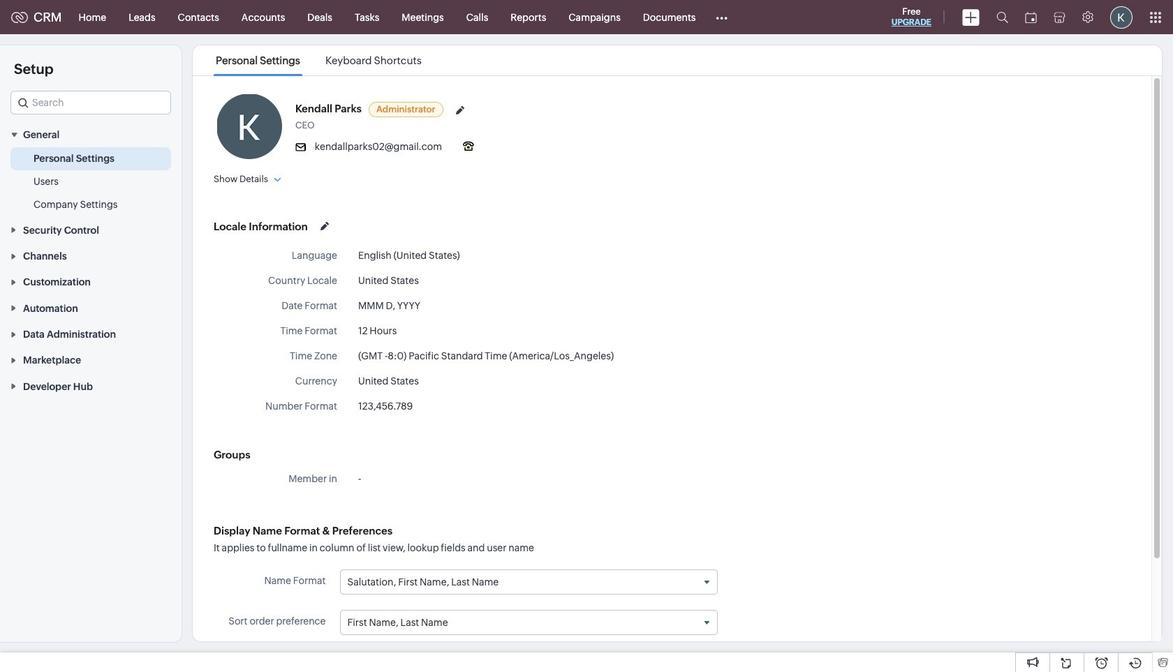Task type: describe. For each thing, give the bounding box(es) containing it.
profile image
[[1111, 6, 1133, 28]]

search image
[[997, 11, 1009, 23]]

search element
[[989, 0, 1017, 34]]

calendar image
[[1026, 12, 1037, 23]]

none field search
[[10, 91, 171, 115]]

create menu element
[[954, 0, 989, 34]]

Other Modules field
[[707, 6, 737, 28]]

Search text field
[[11, 92, 170, 114]]

profile element
[[1102, 0, 1142, 34]]



Task type: locate. For each thing, give the bounding box(es) containing it.
None field
[[10, 91, 171, 115], [341, 571, 717, 595], [341, 611, 717, 635], [341, 571, 717, 595], [341, 611, 717, 635]]

create menu image
[[963, 9, 980, 25]]

region
[[0, 148, 182, 217]]

logo image
[[11, 12, 28, 23]]

list
[[203, 45, 434, 75]]



Task type: vqa. For each thing, say whether or not it's contained in the screenshot.
Profile icon
yes



